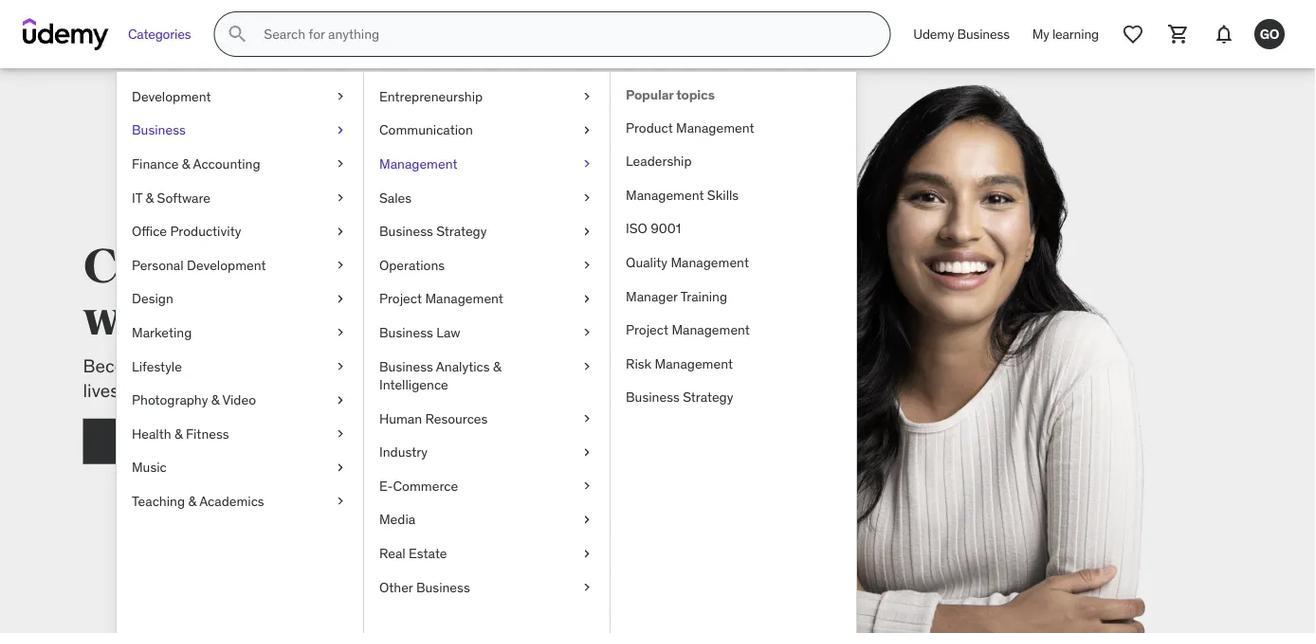 Task type: describe. For each thing, give the bounding box(es) containing it.
get started
[[195, 432, 274, 451]]

manager
[[626, 288, 678, 305]]

lifestyle
[[132, 358, 182, 375]]

sales link
[[364, 181, 610, 215]]

your
[[221, 380, 255, 402]]

udemy image
[[23, 18, 109, 50]]

xsmall image for real estate
[[579, 545, 595, 563]]

video
[[222, 392, 256, 409]]

submit search image
[[226, 23, 249, 46]]

instructor
[[178, 354, 256, 377]]

health
[[132, 425, 171, 442]]

fitness
[[186, 425, 229, 442]]

operations link
[[364, 248, 610, 282]]

management skills link
[[611, 178, 856, 212]]

operations
[[379, 257, 445, 274]]

management down communication
[[379, 155, 458, 172]]

change
[[295, 354, 354, 377]]

xsmall image for design
[[333, 290, 348, 308]]

finance & accounting
[[132, 155, 260, 172]]

management right the risk
[[655, 355, 733, 372]]

udemy business link
[[902, 11, 1021, 57]]

udemy
[[914, 25, 954, 42]]

real estate link
[[364, 537, 610, 571]]

quality management link
[[611, 246, 856, 280]]

development inside personal development link
[[187, 257, 266, 274]]

come teach with us become an instructor and change lives — including your own
[[83, 237, 354, 402]]

& for video
[[211, 392, 219, 409]]

entrepreneurship link
[[364, 80, 610, 113]]

xsmall image for business strategy
[[579, 222, 595, 241]]

started
[[223, 432, 274, 451]]

quality management
[[626, 254, 749, 271]]

business strategy for the topmost business strategy link
[[379, 223, 487, 240]]

xsmall image for media
[[579, 511, 595, 529]]

e-
[[379, 478, 393, 495]]

business strategy for rightmost business strategy link
[[626, 389, 733, 406]]

xsmall image for marketing
[[333, 324, 348, 342]]

business law link
[[364, 316, 610, 350]]

xsmall image for it & software
[[333, 189, 348, 207]]

industry link
[[364, 436, 610, 470]]

training
[[681, 288, 728, 305]]

xsmall image for health & fitness
[[333, 425, 348, 443]]

management element
[[610, 72, 856, 634]]

photography & video link
[[117, 383, 363, 417]]

iso
[[626, 220, 648, 237]]

health & fitness
[[132, 425, 229, 442]]

personal development
[[132, 257, 266, 274]]

media
[[379, 511, 416, 528]]

communication link
[[364, 113, 610, 147]]

own
[[260, 380, 293, 402]]

my
[[1033, 25, 1050, 42]]

human resources
[[379, 410, 488, 427]]

business link
[[117, 113, 363, 147]]

xsmall image for business law
[[579, 324, 595, 342]]

office
[[132, 223, 167, 240]]

product management
[[626, 119, 755, 136]]

intelligence
[[379, 376, 448, 393]]

xsmall image for photography & video
[[333, 391, 348, 410]]

strategy for the topmost business strategy link
[[436, 223, 487, 240]]

analytics
[[436, 358, 490, 375]]

business left law
[[379, 324, 433, 341]]

finance
[[132, 155, 179, 172]]

human
[[379, 410, 422, 427]]

get
[[195, 432, 220, 451]]

media link
[[364, 503, 610, 537]]

leadership
[[626, 153, 692, 170]]

music
[[132, 459, 167, 476]]

e-commerce link
[[364, 470, 610, 503]]

iso 9001
[[626, 220, 681, 237]]

risk management
[[626, 355, 733, 372]]

business law
[[379, 324, 460, 341]]

design
[[132, 290, 173, 307]]

topics
[[676, 86, 715, 103]]

including
[[143, 380, 217, 402]]

get started link
[[83, 419, 386, 464]]

xsmall image for operations
[[579, 256, 595, 275]]

xsmall image for entrepreneurship
[[579, 87, 595, 106]]

go link
[[1247, 11, 1293, 57]]

& for accounting
[[182, 155, 190, 172]]

& for software
[[146, 189, 154, 206]]

xsmall image for project management
[[579, 290, 595, 308]]

1 horizontal spatial business strategy link
[[611, 381, 856, 415]]

come
[[83, 237, 213, 297]]

9001
[[651, 220, 681, 237]]

manager training link
[[611, 280, 856, 313]]

law
[[436, 324, 460, 341]]

other
[[379, 579, 413, 596]]

it & software link
[[117, 181, 363, 215]]

udemy business
[[914, 25, 1010, 42]]

project for business
[[379, 290, 422, 307]]

real
[[379, 545, 406, 562]]

development inside development link
[[132, 88, 211, 105]]

human resources link
[[364, 402, 610, 436]]

business analytics & intelligence link
[[364, 350, 610, 402]]



Task type: vqa. For each thing, say whether or not it's contained in the screenshot.
the privacy policy 'link' at the bottom
no



Task type: locate. For each thing, give the bounding box(es) containing it.
manager training
[[626, 288, 728, 305]]

1 vertical spatial development
[[187, 257, 266, 274]]

management link
[[364, 147, 610, 181]]

xsmall image inside other business link
[[579, 578, 595, 597]]

become
[[83, 354, 150, 377]]

project management link up law
[[364, 282, 610, 316]]

xsmall image
[[333, 87, 348, 106], [579, 87, 595, 106], [333, 121, 348, 140], [579, 121, 595, 140], [579, 189, 595, 207], [333, 222, 348, 241], [579, 256, 595, 275], [579, 290, 595, 308], [333, 324, 348, 342], [579, 324, 595, 342], [579, 357, 595, 376], [333, 391, 348, 410], [579, 410, 595, 428], [333, 425, 348, 443], [579, 443, 595, 462], [579, 511, 595, 529]]

with
[[83, 290, 183, 349]]

development
[[132, 88, 211, 105], [187, 257, 266, 274]]

& right teaching
[[188, 493, 196, 510]]

xsmall image inside media link
[[579, 511, 595, 529]]

entrepreneurship
[[379, 88, 483, 105]]

xsmall image inside entrepreneurship link
[[579, 87, 595, 106]]

resources
[[425, 410, 488, 427]]

project management link
[[364, 282, 610, 316], [611, 313, 856, 347]]

personal development link
[[117, 248, 363, 282]]

xsmall image inside communication link
[[579, 121, 595, 140]]

xsmall image inside the e-commerce link
[[579, 477, 595, 496]]

wishlist image
[[1122, 23, 1145, 46]]

xsmall image inside health & fitness link
[[333, 425, 348, 443]]

xsmall image for lifestyle
[[333, 357, 348, 376]]

xsmall image inside it & software link
[[333, 189, 348, 207]]

business up operations
[[379, 223, 433, 240]]

teaching & academics
[[132, 493, 264, 510]]

accounting
[[193, 155, 260, 172]]

xsmall image inside "sales" link
[[579, 189, 595, 207]]

management down topics
[[676, 119, 755, 136]]

management down training at the top of page
[[672, 321, 750, 338]]

marketing link
[[117, 316, 363, 350]]

categories button
[[117, 11, 202, 57]]

product management link
[[611, 111, 856, 145]]

& right "health"
[[174, 425, 183, 442]]

business strategy inside management element
[[626, 389, 733, 406]]

shopping cart with 0 items image
[[1167, 23, 1190, 46]]

xsmall image for development
[[333, 87, 348, 106]]

business strategy up operations
[[379, 223, 487, 240]]

music link
[[117, 451, 363, 485]]

xsmall image inside operations "link"
[[579, 256, 595, 275]]

xsmall image inside management link
[[579, 155, 595, 173]]

management up law
[[425, 290, 503, 307]]

0 horizontal spatial project management
[[379, 290, 503, 307]]

0 vertical spatial strategy
[[436, 223, 487, 240]]

0 horizontal spatial strategy
[[436, 223, 487, 240]]

—
[[123, 380, 139, 402]]

0 horizontal spatial business strategy
[[379, 223, 487, 240]]

1 horizontal spatial project
[[626, 321, 669, 338]]

xsmall image for finance & accounting
[[333, 155, 348, 173]]

other business link
[[364, 571, 610, 605]]

project inside management element
[[626, 321, 669, 338]]

1 horizontal spatial business strategy
[[626, 389, 733, 406]]

project management link for business law
[[364, 282, 610, 316]]

lifestyle link
[[117, 350, 363, 383]]

xsmall image inside music link
[[333, 459, 348, 477]]

0 vertical spatial project
[[379, 290, 422, 307]]

it
[[132, 189, 142, 206]]

1 vertical spatial strategy
[[683, 389, 733, 406]]

xsmall image inside business strategy link
[[579, 222, 595, 241]]

academics
[[199, 493, 264, 510]]

and
[[260, 354, 290, 377]]

office productivity link
[[117, 215, 363, 248]]

0 vertical spatial business strategy
[[379, 223, 487, 240]]

&
[[182, 155, 190, 172], [146, 189, 154, 206], [493, 358, 501, 375], [211, 392, 219, 409], [174, 425, 183, 442], [188, 493, 196, 510]]

xsmall image inside teaching & academics link
[[333, 492, 348, 511]]

xsmall image inside marketing link
[[333, 324, 348, 342]]

xsmall image inside business analytics & intelligence link
[[579, 357, 595, 376]]

project for risk
[[626, 321, 669, 338]]

sales
[[379, 189, 412, 206]]

project management link down training at the top of page
[[611, 313, 856, 347]]

xsmall image for music
[[333, 459, 348, 477]]

xsmall image inside project management link
[[579, 290, 595, 308]]

xsmall image
[[333, 155, 348, 173], [579, 155, 595, 173], [333, 189, 348, 207], [579, 222, 595, 241], [333, 256, 348, 275], [333, 290, 348, 308], [333, 357, 348, 376], [333, 459, 348, 477], [579, 477, 595, 496], [333, 492, 348, 511], [579, 545, 595, 563], [579, 578, 595, 597]]

1 vertical spatial project management
[[626, 321, 750, 338]]

business strategy
[[379, 223, 487, 240], [626, 389, 733, 406]]

xsmall image inside the lifestyle link
[[333, 357, 348, 376]]

development down office productivity link
[[187, 257, 266, 274]]

business inside business analytics & intelligence
[[379, 358, 433, 375]]

& inside "link"
[[182, 155, 190, 172]]

xsmall image inside real estate 'link'
[[579, 545, 595, 563]]

xsmall image for human resources
[[579, 410, 595, 428]]

estate
[[409, 545, 447, 562]]

xsmall image for personal development
[[333, 256, 348, 275]]

project management for management
[[626, 321, 750, 338]]

& right finance
[[182, 155, 190, 172]]

xsmall image inside design link
[[333, 290, 348, 308]]

0 vertical spatial project management
[[379, 290, 503, 307]]

& for academics
[[188, 493, 196, 510]]

development link
[[117, 80, 363, 113]]

0 vertical spatial development
[[132, 88, 211, 105]]

other business
[[379, 579, 470, 596]]

0 vertical spatial business strategy link
[[364, 215, 610, 248]]

it & software
[[132, 189, 211, 206]]

teaching & academics link
[[117, 485, 363, 518]]

go
[[1260, 25, 1280, 42]]

& inside business analytics & intelligence
[[493, 358, 501, 375]]

business inside management element
[[626, 389, 680, 406]]

& left video
[[211, 392, 219, 409]]

my learning link
[[1021, 11, 1111, 57]]

xsmall image for industry
[[579, 443, 595, 462]]

productivity
[[170, 223, 241, 240]]

management up 9001
[[626, 186, 704, 203]]

Search for anything text field
[[260, 18, 867, 50]]

& inside 'link'
[[211, 392, 219, 409]]

business strategy link down risk management
[[611, 381, 856, 415]]

xsmall image for other business
[[579, 578, 595, 597]]

finance & accounting link
[[117, 147, 363, 181]]

project management link for risk management
[[611, 313, 856, 347]]

notifications image
[[1213, 23, 1236, 46]]

0 horizontal spatial project
[[379, 290, 422, 307]]

business strategy down risk management
[[626, 389, 733, 406]]

development down categories 'dropdown button' on the top of page
[[132, 88, 211, 105]]

leadership link
[[611, 145, 856, 178]]

business analytics & intelligence
[[379, 358, 501, 393]]

xsmall image inside development link
[[333, 87, 348, 106]]

0 horizontal spatial project management link
[[364, 282, 610, 316]]

quality
[[626, 254, 668, 271]]

business strategy link down management link
[[364, 215, 610, 248]]

1 horizontal spatial project management link
[[611, 313, 856, 347]]

xsmall image for business analytics & intelligence
[[579, 357, 595, 376]]

strategy for rightmost business strategy link
[[683, 389, 733, 406]]

an
[[154, 354, 174, 377]]

project management up law
[[379, 290, 503, 307]]

1 vertical spatial business strategy
[[626, 389, 733, 406]]

learning
[[1053, 25, 1099, 42]]

my learning
[[1033, 25, 1099, 42]]

business down estate
[[416, 579, 470, 596]]

project management for law
[[379, 290, 503, 307]]

communication
[[379, 121, 473, 139]]

management
[[676, 119, 755, 136], [379, 155, 458, 172], [626, 186, 704, 203], [671, 254, 749, 271], [425, 290, 503, 307], [672, 321, 750, 338], [655, 355, 733, 372]]

business down the risk
[[626, 389, 680, 406]]

xsmall image for management
[[579, 155, 595, 173]]

e-commerce
[[379, 478, 458, 495]]

product
[[626, 119, 673, 136]]

business up intelligence
[[379, 358, 433, 375]]

project management up risk management
[[626, 321, 750, 338]]

project management inside management element
[[626, 321, 750, 338]]

xsmall image for teaching & academics
[[333, 492, 348, 511]]

1 vertical spatial project
[[626, 321, 669, 338]]

skills
[[707, 186, 739, 203]]

xsmall image inside business law link
[[579, 324, 595, 342]]

xsmall image inside personal development link
[[333, 256, 348, 275]]

xsmall image inside industry 'link'
[[579, 443, 595, 462]]

management up training at the top of page
[[671, 254, 749, 271]]

categories
[[128, 25, 191, 42]]

health & fitness link
[[117, 417, 363, 451]]

1 vertical spatial business strategy link
[[611, 381, 856, 415]]

strategy
[[436, 223, 487, 240], [683, 389, 733, 406]]

business up finance
[[132, 121, 186, 139]]

xsmall image inside photography & video 'link'
[[333, 391, 348, 410]]

iso 9001 link
[[611, 212, 856, 246]]

xsmall image for e-commerce
[[579, 477, 595, 496]]

popular topics
[[626, 86, 715, 103]]

xsmall image for sales
[[579, 189, 595, 207]]

teaching
[[132, 493, 185, 510]]

1 horizontal spatial project management
[[626, 321, 750, 338]]

personal
[[132, 257, 184, 274]]

strategy down "sales" link
[[436, 223, 487, 240]]

xsmall image inside office productivity link
[[333, 222, 348, 241]]

xsmall image inside finance & accounting "link"
[[333, 155, 348, 173]]

& right analytics
[[493, 358, 501, 375]]

project down operations
[[379, 290, 422, 307]]

management skills
[[626, 186, 739, 203]]

software
[[157, 189, 211, 206]]

xsmall image inside human resources link
[[579, 410, 595, 428]]

strategy inside management element
[[683, 389, 733, 406]]

teach
[[222, 237, 345, 297]]

1 horizontal spatial strategy
[[683, 389, 733, 406]]

risk management link
[[611, 347, 856, 381]]

& right it
[[146, 189, 154, 206]]

xsmall image for office productivity
[[333, 222, 348, 241]]

photography & video
[[132, 392, 256, 409]]

lives
[[83, 380, 119, 402]]

strategy down risk management link
[[683, 389, 733, 406]]

0 horizontal spatial business strategy link
[[364, 215, 610, 248]]

xsmall image for communication
[[579, 121, 595, 140]]

business right udemy
[[957, 25, 1010, 42]]

& for fitness
[[174, 425, 183, 442]]

xsmall image for business
[[333, 121, 348, 140]]

design link
[[117, 282, 363, 316]]

xsmall image inside business link
[[333, 121, 348, 140]]

project down the manager
[[626, 321, 669, 338]]

project
[[379, 290, 422, 307], [626, 321, 669, 338]]



